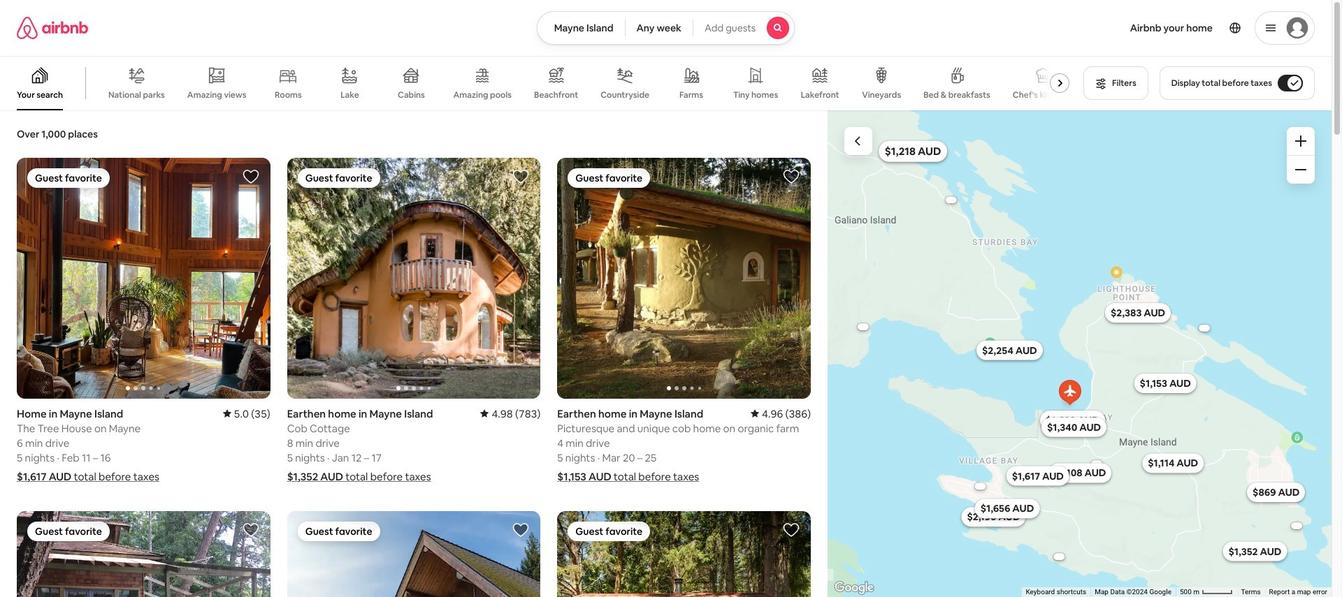 Task type: locate. For each thing, give the bounding box(es) containing it.
add to wishlist: cabin in mayne island image
[[783, 522, 800, 539]]

add to wishlist: cottage in mayne island image
[[242, 522, 259, 539]]

add to wishlist: home in mayne island image
[[242, 168, 259, 185]]

add to wishlist: chalet in galiano island image
[[513, 522, 529, 539]]

None search field
[[537, 11, 795, 45]]

4.96 out of 5 average rating,  386 reviews image
[[751, 407, 811, 420]]

5.0 out of 5 average rating,  35 reviews image
[[223, 407, 270, 420]]

group
[[0, 56, 1075, 110], [17, 158, 270, 399], [287, 158, 541, 399], [557, 158, 811, 399], [17, 511, 270, 598], [287, 511, 541, 598], [557, 511, 811, 598]]

zoom in image
[[1295, 136, 1306, 147]]

profile element
[[812, 0, 1315, 56]]

google map
showing 29 stays. region
[[828, 110, 1332, 598]]



Task type: vqa. For each thing, say whether or not it's contained in the screenshot.
Profile element
yes



Task type: describe. For each thing, give the bounding box(es) containing it.
zoom out image
[[1295, 164, 1306, 175]]

add to wishlist: earthen home in mayne island image
[[513, 168, 529, 185]]

add to wishlist: earthen home in mayne island image
[[783, 168, 800, 185]]

google image
[[831, 579, 877, 598]]

4.98 out of 5 average rating,  783 reviews image
[[481, 407, 541, 420]]



